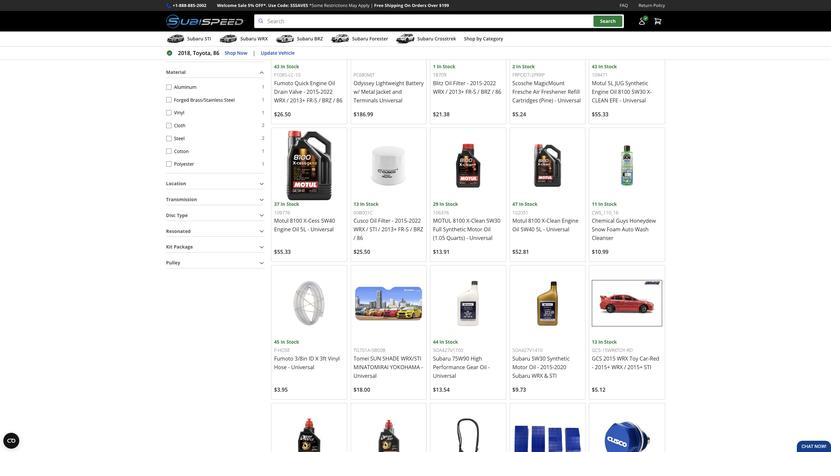 Task type: describe. For each thing, give the bounding box(es) containing it.
oil inside 47 in stock 102051 motul 8100 x-clean engine oil 5w40 5l - universal
[[513, 226, 520, 233]]

wash
[[635, 226, 649, 233]]

frpod7-
[[513, 72, 531, 78]]

fr- inside 13 in stock 00b001c cusco oil filter - 2015-2022 wrx / sti / 2013+ fr-s / brz / 86
[[398, 226, 406, 233]]

subaru 75w90 high performance gear oil - universal image
[[433, 269, 503, 339]]

sale
[[238, 2, 247, 8]]

disc type button
[[166, 211, 265, 221]]

shipping
[[385, 2, 403, 8]]

stock for gcs 2015 wrx toy car-red - 2015+ wrx / 2015+ sti
[[604, 339, 617, 345]]

air
[[533, 88, 540, 96]]

37
[[274, 201, 280, 208]]

stock for fumoto quick engine oil drain valve - 2015-2022 wrx / 2013+ fr-s / brz / 86
[[287, 63, 299, 70]]

$21.38
[[433, 111, 450, 118]]

- inside 29 in stock 106376 motul 8100 x-clean 5w30 full synthetic motor oil (1.05 quarts) - universal
[[467, 235, 468, 242]]

efe
[[610, 97, 619, 104]]

29
[[433, 201, 439, 208]]

sti inside dropdown button
[[205, 36, 211, 42]]

x- for motul 8100 x-clean 5w30 full synthetic motor oil (1.05 quarts) - universal
[[467, 218, 471, 225]]

universal inside 2 in stock frpod7-2pkrp scosche magicmount fresche air freshener refill cartridges (pine) - universal
[[558, 97, 581, 104]]

motul for motul 8100 x-clean engine oil 5w40 5l - universal
[[513, 218, 527, 225]]

102051
[[513, 210, 529, 216]]

scosche strikeline 3 foot usb-c cable-black - universal image
[[433, 407, 503, 453]]

1 horizontal spatial |
[[371, 2, 373, 8]]

w/
[[354, 88, 360, 96]]

quarts)
[[447, 235, 465, 242]]

code:
[[277, 2, 289, 8]]

45 in stock f-hose fumoto 3/8in id x 3ft vinyl hose - universal
[[274, 339, 340, 371]]

2022 for cusco oil filter - 2015-2022 wrx / sti / 2013+ fr-s / brz / 86
[[409, 218, 421, 225]]

subaru inside 44 in stock soa427v1700 subaru 75w90 high performance gear oil - universal
[[433, 355, 451, 363]]

subaru left crosstrek
[[418, 36, 434, 42]]

universal inside "43 in stock 109471 motul 5l jug synthetic engine oil 8100 5w30 x- clean efe - universal"
[[623, 97, 646, 104]]

filter for /
[[378, 218, 391, 225]]

oil inside "43 in stock 109471 motul 5l jug synthetic engine oil 8100 5w30 x- clean efe - universal"
[[610, 88, 617, 96]]

oil inside 13 in stock 00b001c cusco oil filter - 2015-2022 wrx / sti / 2013+ fr-s / brz / 86
[[370, 218, 377, 225]]

faq link
[[620, 2, 628, 9]]

product
[[186, 53, 205, 60]]

stock for motul 8100 x-clean engine oil 5w40 5l - universal
[[525, 201, 538, 208]]

86 inside 43 in stock f108s-lc-10 fumoto quick engine oil drain valve - 2015-2022 wrx / 2013+ fr-s / brz / 86
[[337, 97, 343, 104]]

subaru wrx button
[[219, 33, 268, 46]]

motul 1l transmission gear 300 gear oil 75w90 - universal image
[[354, 407, 424, 453]]

gcs
[[592, 355, 602, 363]]

universal inside 37 in stock 109776 motul 8100 x-cess 5w40 engine oil 5l - universal
[[311, 226, 334, 233]]

hose
[[278, 348, 290, 354]]

blitz
[[433, 80, 444, 87]]

crosstrek
[[435, 36, 456, 42]]

universal inside tg701a-sb00b tomei sun shade wrx/sti minatomirai yokohama - universal
[[354, 373, 377, 380]]

oil inside 44 in stock soa427v1700 subaru 75w90 high performance gear oil - universal
[[480, 364, 487, 371]]

in for gcs 2015 wrx toy car-red - 2015+ wrx / 2015+ sti
[[599, 339, 603, 345]]

2018,
[[178, 49, 192, 57]]

- inside the 1 in stock 18709 blitz oil filter - 2015-2022 wrx / 2013+ fr-s / brz / 86
[[467, 80, 469, 87]]

106376
[[433, 210, 449, 216]]

open widget image
[[3, 433, 19, 449]]

8100 for motul 8100 x-cess 5w40 engine oil 5l - universal
[[290, 218, 302, 225]]

stock for motul 5l jug synthetic engine oil 8100 5w30 x- clean efe - universal
[[604, 63, 617, 70]]

- inside "13 in stock gcs-15wrxtoy-rd gcs 2015 wrx toy car-red - 2015+ wrx / 2015+ sti"
[[592, 364, 594, 371]]

5w40 inside 47 in stock 102051 motul 8100 x-clean engine oil 5w40 5l - universal
[[521, 226, 535, 233]]

jug
[[615, 80, 624, 87]]

47 in stock 102051 motul 8100 x-clean engine oil 5w40 5l - universal
[[513, 201, 579, 233]]

Aluminum button
[[166, 84, 171, 90]]

1 horizontal spatial steel
[[224, 97, 235, 103]]

- inside 44 in stock soa427v1700 subaru 75w90 high performance gear oil - universal
[[488, 364, 490, 371]]

subaru left the forester
[[352, 36, 368, 42]]

10
[[295, 72, 301, 78]]

return policy link
[[639, 2, 665, 9]]

2013+ inside 13 in stock 00b001c cusco oil filter - 2015-2022 wrx / sti / 2013+ fr-s / brz / 86
[[382, 226, 397, 233]]

brz inside dropdown button
[[314, 36, 323, 42]]

cloth
[[174, 122, 186, 129]]

fumoto inside 43 in stock f108s-lc-10 fumoto quick engine oil drain valve - 2015-2022 wrx / 2013+ fr-s / brz / 86
[[274, 80, 293, 87]]

battery
[[406, 80, 424, 87]]

2013+ inside the 1 in stock 18709 blitz oil filter - 2015-2022 wrx / 2013+ fr-s / brz / 86
[[449, 88, 464, 96]]

- inside the 45 in stock f-hose fumoto 3/8in id x 3ft vinyl hose - universal
[[288, 364, 290, 371]]

- inside 47 in stock 102051 motul 8100 x-clean engine oil 5w40 5l - universal
[[543, 226, 545, 233]]

a subaru brz thumbnail image image
[[276, 34, 295, 44]]

44 in stock soa427v1700 subaru 75w90 high performance gear oil - universal
[[433, 339, 490, 380]]

- inside 2 in stock frpod7-2pkrp scosche magicmount fresche air freshener refill cartridges (pine) - universal
[[555, 97, 557, 104]]

brz inside 13 in stock 00b001c cusco oil filter - 2015-2022 wrx / sti / 2013+ fr-s / brz / 86
[[414, 226, 423, 233]]

1 for forged brass/stainless steel
[[262, 97, 265, 103]]

wrx inside 43 in stock f108s-lc-10 fumoto quick engine oil drain valve - 2015-2022 wrx / 2013+ fr-s / brz / 86
[[274, 97, 286, 104]]

$55.33 for motul 5l jug synthetic engine oil 8100 5w30 x- clean efe - universal
[[592, 111, 609, 118]]

stock for scosche magicmount fresche air freshener refill cartridges (pine) - universal
[[522, 63, 535, 70]]

subaru inside subaru sti dropdown button
[[187, 36, 203, 42]]

fr- inside 43 in stock f108s-lc-10 fumoto quick engine oil drain valve - 2015-2022 wrx / 2013+ fr-s / brz / 86
[[307, 97, 315, 104]]

welcome sale 5% off*. use code: sssave5
[[217, 2, 308, 8]]

jacket
[[377, 88, 391, 96]]

5w30 inside soa427v1410 subaru 5w30 synthetic motor oil - 2015-2020 subaru wrx & sti
[[532, 355, 546, 363]]

red
[[650, 355, 660, 363]]

shade
[[383, 355, 400, 363]]

fresche
[[513, 88, 532, 96]]

Polyester button
[[166, 162, 171, 167]]

oil inside 29 in stock 106376 motul 8100 x-clean 5w30 full synthetic motor oil (1.05 quarts) - universal
[[484, 226, 491, 233]]

- inside "43 in stock 109471 motul 5l jug synthetic engine oil 8100 5w30 x- clean efe - universal"
[[620, 97, 622, 104]]

type
[[177, 212, 188, 219]]

clean for -
[[547, 218, 561, 225]]

transmission
[[166, 197, 197, 203]]

cusco oil drain plug m16x1.5 - 2015-2023 subaru wrx / subaru brz / toyota gr86 / 2013-2023 scion fr-s image
[[592, 407, 662, 453]]

oil inside soa427v1410 subaru 5w30 synthetic motor oil - 2015-2020 subaru wrx & sti
[[529, 364, 536, 371]]

universal inside 29 in stock 106376 motul 8100 x-clean 5w30 full synthetic motor oil (1.05 quarts) - universal
[[470, 235, 493, 242]]

motul for motul 8100 x-cess 5w40 engine oil 5l - universal
[[274, 218, 289, 225]]

clean for oil
[[471, 218, 485, 225]]

motul 1l transmission gear 300ls gear oil 75w90 - universal image
[[274, 407, 344, 453]]

shop by category button
[[464, 33, 503, 46]]

average
[[166, 53, 185, 60]]

subaru right a subaru brz thumbnail image
[[297, 36, 313, 42]]

motul for motul 5l jug synthetic engine oil 8100 5w30 x- clean efe - universal
[[592, 80, 607, 87]]

*some restrictions may apply | free shipping on orders over $199
[[309, 2, 449, 8]]

s inside 13 in stock 00b001c cusco oil filter - 2015-2022 wrx / sti / 2013+ fr-s / brz / 86
[[406, 226, 409, 233]]

in for motul 8100 x-cess 5w40 engine oil 5l - universal
[[281, 201, 285, 208]]

109776
[[274, 210, 290, 216]]

engine for 2015-
[[310, 80, 327, 87]]

motul
[[433, 218, 452, 225]]

cotton
[[174, 148, 189, 155]]

sti inside "13 in stock gcs-15wrxtoy-rd gcs 2015 wrx toy car-red - 2015+ wrx / 2015+ sti"
[[644, 364, 652, 371]]

by
[[477, 36, 482, 42]]

2022 for blitz oil filter - 2015-2022 wrx / 2013+ fr-s / brz / 86
[[484, 80, 496, 87]]

update
[[261, 50, 277, 56]]

scosche magicmount fresche air freshener refill cartridges (pine) - universal image
[[513, 0, 583, 63]]

forged
[[174, 97, 189, 103]]

tg701a-sb00b tomei sun shade wrx/sti minatomirai yokohama - universal
[[354, 348, 423, 380]]

motul 8100 x-clean 5w30 full synthetic motor oil (1.05 quarts) - universal image
[[433, 131, 503, 201]]

synthetic inside soa427v1410 subaru 5w30 synthetic motor oil - 2015-2020 subaru wrx & sti
[[547, 355, 570, 363]]

pc680mjt
[[354, 72, 375, 78]]

$5.24
[[513, 111, 526, 118]]

aluminum
[[174, 84, 197, 90]]

3ft
[[320, 355, 327, 363]]

+1-888-885-2002
[[173, 2, 207, 8]]

forester
[[370, 36, 388, 42]]

full
[[433, 226, 442, 233]]

2 in stock frpod7-2pkrp scosche magicmount fresche air freshener refill cartridges (pine) - universal
[[513, 63, 581, 104]]

1 inside the 1 in stock 18709 blitz oil filter - 2015-2022 wrx / 2013+ fr-s / brz / 86
[[433, 63, 436, 70]]

1 for aluminum
[[262, 84, 265, 90]]

*some
[[309, 2, 323, 8]]

faq
[[620, 2, 628, 8]]

wrx inside dropdown button
[[258, 36, 268, 42]]

- inside 13 in stock 00b001c cusco oil filter - 2015-2022 wrx / sti / 2013+ fr-s / brz / 86
[[392, 218, 394, 225]]

wrx inside 13 in stock 00b001c cusco oil filter - 2015-2022 wrx / sti / 2013+ fr-s / brz / 86
[[354, 226, 365, 233]]

fr- inside the 1 in stock 18709 blitz oil filter - 2015-2022 wrx / 2013+ fr-s / brz / 86
[[466, 88, 473, 96]]

tomei
[[354, 355, 369, 363]]

885-
[[188, 2, 197, 8]]

subaru 5w30 synthetic motor oil - 2015-2020 subaru wrx & sti image
[[513, 269, 583, 339]]

8100 inside "43 in stock 109471 motul 5l jug synthetic engine oil 8100 5w30 x- clean efe - universal"
[[618, 88, 631, 96]]

tomei sun shade wrx/sti minatomirai yokohama - universal image
[[354, 269, 424, 339]]

disc
[[166, 212, 176, 219]]

location button
[[166, 179, 265, 189]]

category
[[483, 36, 503, 42]]

engine inside 37 in stock 109776 motul 8100 x-cess 5w40 engine oil 5l - universal
[[274, 226, 291, 233]]

45
[[274, 339, 280, 345]]

/ inside "13 in stock gcs-15wrxtoy-rd gcs 2015 wrx toy car-red - 2015+ wrx / 2015+ sti"
[[624, 364, 626, 371]]

subaru crosstrek
[[418, 36, 456, 42]]

2015- inside soa427v1410 subaru 5w30 synthetic motor oil - 2015-2020 subaru wrx & sti
[[541, 364, 554, 371]]

gcs-
[[592, 348, 602, 354]]

cess
[[308, 218, 320, 225]]

subaru forester button
[[331, 33, 388, 46]]

welcome
[[217, 2, 237, 8]]

shop for shop by category
[[464, 36, 476, 42]]

Cloth button
[[166, 123, 171, 128]]

2015- inside 13 in stock 00b001c cusco oil filter - 2015-2022 wrx / sti / 2013+ fr-s / brz / 86
[[395, 218, 409, 225]]

2015- inside the 1 in stock 18709 blitz oil filter - 2015-2022 wrx / 2013+ fr-s / brz / 86
[[470, 80, 484, 87]]

18709
[[433, 72, 446, 78]]

subaru inside subaru wrx dropdown button
[[240, 36, 256, 42]]

f108s-
[[274, 72, 289, 78]]

x- inside "43 in stock 109471 motul 5l jug synthetic engine oil 8100 5w30 x- clean efe - universal"
[[647, 88, 652, 96]]

- inside tg701a-sb00b tomei sun shade wrx/sti minatomirai yokohama - universal
[[421, 364, 423, 371]]

2018, toyota, 86
[[178, 49, 219, 57]]

5w40 inside 37 in stock 109776 motul 8100 x-cess 5w40 engine oil 5l - universal
[[321, 218, 335, 225]]

subaru down soa427v1410
[[513, 355, 530, 363]]

universal inside 47 in stock 102051 motul 8100 x-clean engine oil 5w40 5l - universal
[[547, 226, 570, 233]]

off*.
[[255, 2, 267, 8]]

2 inside 2 in stock frpod7-2pkrp scosche magicmount fresche air freshener refill cartridges (pine) - universal
[[513, 63, 515, 70]]

fumoto inside the 45 in stock f-hose fumoto 3/8in id x 3ft vinyl hose - universal
[[274, 355, 293, 363]]

high
[[471, 355, 482, 363]]

2022 inside 43 in stock f108s-lc-10 fumoto quick engine oil drain valve - 2015-2022 wrx / 2013+ fr-s / brz / 86
[[321, 88, 333, 96]]

id
[[309, 355, 314, 363]]

Steel button
[[166, 136, 171, 141]]

fumoto 3/8in id x 3ft vinyl hose - universal image
[[274, 269, 344, 339]]

5w30 inside 29 in stock 106376 motul 8100 x-clean 5w30 full synthetic motor oil (1.05 quarts) - universal
[[487, 218, 501, 225]]

2002
[[197, 2, 207, 8]]

86 inside 13 in stock 00b001c cusco oil filter - 2015-2022 wrx / sti / 2013+ fr-s / brz / 86
[[357, 235, 363, 242]]

resonated
[[166, 228, 191, 235]]

subispeed logo image
[[166, 14, 243, 28]]

oil inside 37 in stock 109776 motul 8100 x-cess 5w40 engine oil 5l - universal
[[292, 226, 299, 233]]

x- for motul 8100 x-clean engine oil 5w40 5l - universal
[[542, 218, 547, 225]]

stock for motul 8100 x-cess 5w40 engine oil 5l - universal
[[287, 201, 299, 208]]

orders
[[412, 2, 427, 8]]

universal inside pc680mjt odyssey lightweight battery w/ metal jacket and terminals universal
[[380, 97, 403, 104]]

00b001c
[[354, 210, 373, 216]]

engine for universal
[[562, 218, 579, 225]]

1 2015+ from the left
[[595, 364, 610, 371]]



Task type: locate. For each thing, give the bounding box(es) containing it.
888-
[[179, 2, 188, 8]]

wrx down the rd on the right of page
[[617, 355, 628, 363]]

motul 8100 x-cess 5w40 engine oil 5l - universal image
[[274, 131, 344, 201]]

1 horizontal spatial motul
[[513, 218, 527, 225]]

location
[[166, 181, 186, 187]]

sti right &
[[550, 373, 557, 380]]

8100 down jug
[[618, 88, 631, 96]]

stock up 102051 at the top of the page
[[525, 201, 538, 208]]

1 horizontal spatial 5w30
[[532, 355, 546, 363]]

1 horizontal spatial 43
[[592, 63, 597, 70]]

43 for lc-
[[274, 63, 280, 70]]

stock up the cws_110_16
[[604, 201, 617, 208]]

0 horizontal spatial 43
[[274, 63, 280, 70]]

synthetic inside "43 in stock 109471 motul 5l jug synthetic engine oil 8100 5w30 x- clean efe - universal"
[[626, 80, 648, 87]]

sti inside soa427v1410 subaru 5w30 synthetic motor oil - 2015-2020 subaru wrx & sti
[[550, 373, 557, 380]]

car-
[[640, 355, 650, 363]]

soa427v1410
[[513, 348, 543, 354]]

1 horizontal spatial 2015+
[[628, 364, 643, 371]]

search input field
[[254, 14, 624, 28]]

subaru sti
[[187, 36, 211, 42]]

8100 for motul 8100 x-clean 5w30 full synthetic motor oil (1.05 quarts) - universal
[[453, 218, 465, 225]]

stock for subaru 75w90 high performance gear oil - universal
[[446, 339, 458, 345]]

2013+
[[449, 88, 464, 96], [290, 97, 305, 104], [382, 226, 397, 233]]

2022 left motul
[[409, 218, 421, 225]]

stock for motul 8100 x-clean 5w30 full synthetic motor oil (1.05 quarts) - universal
[[446, 201, 458, 208]]

odyssey
[[354, 80, 374, 87]]

1 horizontal spatial fr-
[[398, 226, 406, 233]]

5w30 inside "43 in stock 109471 motul 5l jug synthetic engine oil 8100 5w30 x- clean efe - universal"
[[632, 88, 646, 96]]

snow
[[592, 226, 606, 233]]

yokohama
[[390, 364, 420, 371]]

1 horizontal spatial filter
[[453, 80, 466, 87]]

8100 down 102051 at the top of the page
[[529, 218, 541, 225]]

1 vertical spatial |
[[253, 49, 256, 57]]

stock up the "lc-"
[[287, 63, 299, 70]]

in right 47
[[519, 201, 524, 208]]

8100 inside 37 in stock 109776 motul 8100 x-cess 5w40 engine oil 5l - universal
[[290, 218, 302, 225]]

8100 for motul 8100 x-clean engine oil 5w40 5l - universal
[[529, 218, 541, 225]]

fumoto down hose
[[274, 355, 293, 363]]

- inside soa427v1410 subaru 5w30 synthetic motor oil - 2015-2020 subaru wrx & sti
[[537, 364, 539, 371]]

wrx down 2015 at right
[[612, 364, 623, 371]]

motor
[[467, 226, 483, 233], [513, 364, 528, 371]]

steel right steel button
[[174, 135, 185, 142]]

0 vertical spatial fr-
[[466, 88, 473, 96]]

1 for polyester
[[262, 161, 265, 167]]

86 right toyota, at the left top of page
[[213, 49, 219, 57]]

2015+ down gcs
[[595, 364, 610, 371]]

in inside 2 in stock frpod7-2pkrp scosche magicmount fresche air freshener refill cartridges (pine) - universal
[[517, 63, 521, 70]]

1 horizontal spatial $55.33
[[592, 111, 609, 118]]

0 vertical spatial 5w30
[[632, 88, 646, 96]]

filter for fr-
[[453, 80, 466, 87]]

2 43 from the left
[[592, 63, 597, 70]]

sti inside 13 in stock 00b001c cusco oil filter - 2015-2022 wrx / sti / 2013+ fr-s / brz / 86
[[370, 226, 377, 233]]

now
[[237, 50, 247, 56]]

synthetic right jug
[[626, 80, 648, 87]]

1 horizontal spatial 2022
[[409, 218, 421, 225]]

filter
[[453, 80, 466, 87], [378, 218, 391, 225]]

5l for motul 8100 x-cess 5w40 engine oil 5l - universal
[[301, 226, 306, 233]]

subaru forester
[[352, 36, 388, 42]]

0 horizontal spatial 13
[[354, 201, 359, 208]]

wrx inside soa427v1410 subaru 5w30 synthetic motor oil - 2015-2020 subaru wrx & sti
[[532, 373, 543, 380]]

in right 11
[[599, 201, 603, 208]]

2 vertical spatial synthetic
[[547, 355, 570, 363]]

engine right 'quick'
[[310, 80, 327, 87]]

Cotton button
[[166, 149, 171, 154]]

s inside the 1 in stock 18709 blitz oil filter - 2015-2022 wrx / 2013+ fr-s / brz / 86
[[473, 88, 476, 96]]

shop
[[464, 36, 476, 42], [225, 50, 236, 56]]

shop left 'now'
[[225, 50, 236, 56]]

kit package
[[166, 244, 193, 250]]

2 for cloth
[[262, 122, 265, 129]]

2020
[[554, 364, 567, 371]]

on
[[405, 2, 411, 8]]

1 vertical spatial fumoto
[[274, 355, 293, 363]]

fr-
[[466, 88, 473, 96], [307, 97, 315, 104], [398, 226, 406, 233]]

1 for cotton
[[262, 148, 265, 154]]

1 43 from the left
[[274, 63, 280, 70]]

0 vertical spatial motor
[[467, 226, 483, 233]]

in up frpod7-
[[517, 63, 521, 70]]

vinyl right 3ft
[[328, 355, 340, 363]]

shop by category
[[464, 36, 503, 42]]

wrx inside the 1 in stock 18709 blitz oil filter - 2015-2022 wrx / 2013+ fr-s / brz / 86
[[433, 88, 444, 96]]

1 vertical spatial vinyl
[[328, 355, 340, 363]]

$18.00
[[354, 387, 370, 394]]

motul down the 109776 on the left of the page
[[274, 218, 289, 225]]

2 fumoto from the top
[[274, 355, 293, 363]]

odyssey lightweight battery w/ metal jacket and terminals universal image
[[354, 0, 424, 63]]

steel right brass/stainless at the top left
[[224, 97, 235, 103]]

8100 inside 29 in stock 106376 motul 8100 x-clean 5w30 full synthetic motor oil (1.05 quarts) - universal
[[453, 218, 465, 225]]

stock up frpod7-
[[522, 63, 535, 70]]

wrx down drain
[[274, 97, 286, 104]]

engine inside "43 in stock 109471 motul 5l jug synthetic engine oil 8100 5w30 x- clean efe - universal"
[[592, 88, 609, 96]]

2 horizontal spatial motul
[[592, 80, 607, 87]]

synthetic inside 29 in stock 106376 motul 8100 x-clean 5w30 full synthetic motor oil (1.05 quarts) - universal
[[443, 226, 466, 233]]

0 vertical spatial 2
[[513, 63, 515, 70]]

2 vertical spatial fr-
[[398, 226, 406, 233]]

1 vertical spatial 5w40
[[521, 226, 535, 233]]

cusco jack assist ramp set - universal image
[[513, 407, 583, 453]]

a subaru crosstrek thumbnail image image
[[396, 34, 415, 44]]

1 vertical spatial synthetic
[[443, 226, 466, 233]]

gcs 2015 wrx toy car-red - 2015+ wrx / 2015+ sti image
[[592, 269, 662, 339]]

minatomirai
[[354, 364, 389, 371]]

shop now
[[225, 50, 247, 56]]

11
[[592, 201, 597, 208]]

in for subaru 75w90 high performance gear oil - universal
[[440, 339, 444, 345]]

in right '44'
[[440, 339, 444, 345]]

0 horizontal spatial vinyl
[[174, 110, 184, 116]]

subaru wrx
[[240, 36, 268, 42]]

subaru up $9.73 in the bottom of the page
[[513, 373, 530, 380]]

a subaru wrx thumbnail image image
[[219, 34, 238, 44]]

0 horizontal spatial s
[[315, 97, 317, 104]]

motul down 102051 at the top of the page
[[513, 218, 527, 225]]

0 vertical spatial synthetic
[[626, 80, 648, 87]]

stock inside 43 in stock f108s-lc-10 fumoto quick engine oil drain valve - 2015-2022 wrx / 2013+ fr-s / brz / 86
[[287, 63, 299, 70]]

in right 29 at the right top
[[440, 201, 444, 208]]

in for motul 8100 x-clean engine oil 5w40 5l - universal
[[519, 201, 524, 208]]

motul 5l jug synthetic engine oil 8100 5w30 x-clean efe - universal image
[[592, 0, 662, 63]]

1 horizontal spatial 2013+
[[382, 226, 397, 233]]

109471
[[592, 72, 608, 78]]

wrx down blitz
[[433, 88, 444, 96]]

filter right the "cusco"
[[378, 218, 391, 225]]

0 horizontal spatial $55.33
[[274, 249, 291, 256]]

fumoto quick engine oil drain valve - 2015-2022 wrx / 2013+ fr-s / brz / 86 image
[[274, 0, 344, 63]]

0 vertical spatial $55.33
[[592, 111, 609, 118]]

2022 inside the 1 in stock 18709 blitz oil filter - 2015-2022 wrx / 2013+ fr-s / brz / 86
[[484, 80, 496, 87]]

1 vertical spatial steel
[[174, 135, 185, 142]]

1 vertical spatial s
[[315, 97, 317, 104]]

refill
[[568, 88, 580, 96]]

in inside 29 in stock 106376 motul 8100 x-clean 5w30 full synthetic motor oil (1.05 quarts) - universal
[[440, 201, 444, 208]]

cartridges
[[513, 97, 538, 104]]

1 horizontal spatial 5w40
[[521, 226, 535, 233]]

1 horizontal spatial clean
[[547, 218, 561, 225]]

47
[[513, 201, 518, 208]]

43 in stock 109471 motul 5l jug synthetic engine oil 8100 5w30 x- clean efe - universal
[[592, 63, 652, 104]]

2013+ inside 43 in stock f108s-lc-10 fumoto quick engine oil drain valve - 2015-2022 wrx / 2013+ fr-s / brz / 86
[[290, 97, 305, 104]]

$9.73
[[513, 387, 526, 394]]

auto
[[622, 226, 634, 233]]

- inside 37 in stock 109776 motul 8100 x-cess 5w40 engine oil 5l - universal
[[308, 226, 309, 233]]

$55.33
[[592, 111, 609, 118], [274, 249, 291, 256]]

&
[[544, 373, 548, 380]]

stock inside 29 in stock 106376 motul 8100 x-clean 5w30 full synthetic motor oil (1.05 quarts) - universal
[[446, 201, 458, 208]]

motor inside 29 in stock 106376 motul 8100 x-clean 5w30 full synthetic motor oil (1.05 quarts) - universal
[[467, 226, 483, 233]]

forged brass/stainless steel
[[174, 97, 235, 103]]

vinyl right vinyl button
[[174, 110, 184, 116]]

shop for shop now
[[225, 50, 236, 56]]

1 vertical spatial motor
[[513, 364, 528, 371]]

1 vertical spatial shop
[[225, 50, 236, 56]]

2 for steel
[[262, 135, 265, 141]]

stock for blitz oil filter - 2015-2022 wrx / 2013+ fr-s / brz / 86
[[443, 63, 456, 70]]

stock up 00b001c
[[366, 201, 379, 208]]

0 vertical spatial 2022
[[484, 80, 496, 87]]

in inside 37 in stock 109776 motul 8100 x-cess 5w40 engine oil 5l - universal
[[281, 201, 285, 208]]

stock inside 2 in stock frpod7-2pkrp scosche magicmount fresche air freshener refill cartridges (pine) - universal
[[522, 63, 535, 70]]

1 horizontal spatial synthetic
[[547, 355, 570, 363]]

8100 inside 47 in stock 102051 motul 8100 x-clean engine oil 5w40 5l - universal
[[529, 218, 541, 225]]

engine
[[310, 80, 327, 87], [592, 88, 609, 96], [562, 218, 579, 225], [274, 226, 291, 233]]

0 vertical spatial vinyl
[[174, 110, 184, 116]]

filter right blitz
[[453, 80, 466, 87]]

may
[[349, 2, 357, 8]]

0 horizontal spatial 2015+
[[595, 364, 610, 371]]

stock up the 109776 on the left of the page
[[287, 201, 299, 208]]

$13.54
[[433, 387, 450, 394]]

engine left the chemical
[[562, 218, 579, 225]]

0 horizontal spatial 5w40
[[321, 218, 335, 225]]

engine inside 47 in stock 102051 motul 8100 x-clean engine oil 5w40 5l - universal
[[562, 218, 579, 225]]

in for chemical guys honeydew snow foam auto wash cleanser
[[599, 201, 603, 208]]

sti up toyota, at the left top of page
[[205, 36, 211, 42]]

0 horizontal spatial 5w30
[[487, 218, 501, 225]]

1 horizontal spatial 5l
[[536, 226, 542, 233]]

in for fumoto quick engine oil drain valve - 2015-2022 wrx / 2013+ fr-s / brz / 86
[[281, 63, 285, 70]]

brz inside 43 in stock f108s-lc-10 fumoto quick engine oil drain valve - 2015-2022 wrx / 2013+ fr-s / brz / 86
[[322, 97, 332, 104]]

0 horizontal spatial 2022
[[321, 88, 333, 96]]

86 left fresche
[[496, 88, 502, 96]]

oil inside the 1 in stock 18709 blitz oil filter - 2015-2022 wrx / 2013+ fr-s / brz / 86
[[445, 80, 452, 87]]

in for blitz oil filter - 2015-2022 wrx / 2013+ fr-s / brz / 86
[[437, 63, 442, 70]]

5l inside "43 in stock 109471 motul 5l jug synthetic engine oil 8100 5w30 x- clean efe - universal"
[[608, 80, 614, 87]]

$55.33 for motul 8100 x-cess 5w40 engine oil 5l - universal
[[274, 249, 291, 256]]

motul inside "43 in stock 109471 motul 5l jug synthetic engine oil 8100 5w30 x- clean efe - universal"
[[592, 80, 607, 87]]

13 for cusco
[[354, 201, 359, 208]]

in for scosche magicmount fresche air freshener refill cartridges (pine) - universal
[[517, 63, 521, 70]]

5w40 right cess
[[321, 218, 335, 225]]

5l inside 47 in stock 102051 motul 8100 x-clean engine oil 5w40 5l - universal
[[536, 226, 542, 233]]

0 horizontal spatial 2013+
[[290, 97, 305, 104]]

stock for fumoto 3/8in id x 3ft vinyl hose - universal
[[287, 339, 299, 345]]

x-
[[647, 88, 652, 96], [304, 218, 308, 225], [467, 218, 471, 225], [542, 218, 547, 225]]

2 horizontal spatial synthetic
[[626, 80, 648, 87]]

stock inside "13 in stock gcs-15wrxtoy-rd gcs 2015 wrx toy car-red - 2015+ wrx / 2015+ sti"
[[604, 339, 617, 345]]

stock
[[287, 63, 299, 70], [443, 63, 456, 70], [522, 63, 535, 70], [604, 63, 617, 70], [287, 201, 299, 208], [366, 201, 379, 208], [446, 201, 458, 208], [525, 201, 538, 208], [604, 201, 617, 208], [287, 339, 299, 345], [446, 339, 458, 345], [604, 339, 617, 345]]

2015+ down the toy at the bottom of page
[[628, 364, 643, 371]]

in up 18709
[[437, 63, 442, 70]]

sti down car-
[[644, 364, 652, 371]]

5w40
[[321, 218, 335, 225], [521, 226, 535, 233]]

subaru up 'now'
[[240, 36, 256, 42]]

Forged Brass/Stainless Steel button
[[166, 97, 171, 103]]

chemical guys honeydew snow foam auto wash cleanser image
[[592, 131, 662, 201]]

in inside 11 in stock cws_110_16 chemical guys honeydew snow foam auto wash cleanser
[[599, 201, 603, 208]]

fumoto down f108s-
[[274, 80, 293, 87]]

universal inside the 45 in stock f-hose fumoto 3/8in id x 3ft vinyl hose - universal
[[291, 364, 314, 371]]

in for motul 5l jug synthetic engine oil 8100 5w30 x- clean efe - universal
[[599, 63, 603, 70]]

motul 8100 x-clean engine oil 5w40 5l - universal image
[[513, 131, 583, 201]]

5%
[[248, 2, 254, 8]]

synthetic up quarts)
[[443, 226, 466, 233]]

0 horizontal spatial fr-
[[307, 97, 315, 104]]

2 horizontal spatial 2022
[[484, 80, 496, 87]]

1 horizontal spatial 13
[[592, 339, 597, 345]]

in up 00b001c
[[360, 201, 365, 208]]

2 vertical spatial 5w30
[[532, 355, 546, 363]]

stock inside 37 in stock 109776 motul 8100 x-cess 5w40 engine oil 5l - universal
[[287, 201, 299, 208]]

0 vertical spatial s
[[473, 88, 476, 96]]

Vinyl button
[[166, 110, 171, 116]]

1 clean from the left
[[471, 218, 485, 225]]

in inside "43 in stock 109471 motul 5l jug synthetic engine oil 8100 5w30 x- clean efe - universal"
[[599, 63, 603, 70]]

stock inside the 1 in stock 18709 blitz oil filter - 2015-2022 wrx / 2013+ fr-s / brz / 86
[[443, 63, 456, 70]]

5l inside 37 in stock 109776 motul 8100 x-cess 5w40 engine oil 5l - universal
[[301, 226, 306, 233]]

sti down 00b001c
[[370, 226, 377, 233]]

2 horizontal spatial fr-
[[466, 88, 473, 96]]

2 horizontal spatial s
[[473, 88, 476, 96]]

13
[[354, 201, 359, 208], [592, 339, 597, 345]]

2022 inside 13 in stock 00b001c cusco oil filter - 2015-2022 wrx / sti / 2013+ fr-s / brz / 86
[[409, 218, 421, 225]]

1 vertical spatial 2
[[262, 122, 265, 129]]

0 vertical spatial 2013+
[[449, 88, 464, 96]]

43
[[274, 63, 280, 70], [592, 63, 597, 70]]

stock up 106376
[[446, 201, 458, 208]]

2 horizontal spatial 5w30
[[632, 88, 646, 96]]

synthetic up 2020
[[547, 355, 570, 363]]

kit
[[166, 244, 173, 250]]

in up f108s-
[[281, 63, 285, 70]]

gear
[[467, 364, 479, 371]]

restrictions
[[324, 2, 348, 8]]

wrx left &
[[532, 373, 543, 380]]

0 horizontal spatial filter
[[378, 218, 391, 225]]

+1-
[[173, 2, 179, 8]]

freshener
[[542, 88, 567, 96]]

in
[[281, 63, 285, 70], [437, 63, 442, 70], [517, 63, 521, 70], [599, 63, 603, 70], [281, 201, 285, 208], [360, 201, 365, 208], [440, 201, 444, 208], [519, 201, 524, 208], [599, 201, 603, 208], [281, 339, 285, 345], [440, 339, 444, 345], [599, 339, 603, 345]]

1 vertical spatial 2022
[[321, 88, 333, 96]]

disc type
[[166, 212, 188, 219]]

$186.99
[[354, 111, 373, 118]]

material
[[166, 69, 186, 75]]

engine up clean
[[592, 88, 609, 96]]

stock for chemical guys honeydew snow foam auto wash cleanser
[[604, 201, 617, 208]]

in for cusco oil filter - 2015-2022 wrx / sti / 2013+ fr-s / brz / 86
[[360, 201, 365, 208]]

| left free
[[371, 2, 373, 8]]

5w30
[[632, 88, 646, 96], [487, 218, 501, 225], [532, 355, 546, 363]]

0 horizontal spatial clean
[[471, 218, 485, 225]]

1 vertical spatial fr-
[[307, 97, 315, 104]]

0 vertical spatial filter
[[453, 80, 466, 87]]

13 for 15wrxtoy-
[[592, 339, 597, 345]]

15wrxtoy-
[[602, 348, 627, 354]]

soa427v1410 subaru 5w30 synthetic motor oil - 2015-2020 subaru wrx & sti
[[513, 348, 570, 380]]

$199
[[439, 2, 449, 8]]

in right 37
[[281, 201, 285, 208]]

in inside 44 in stock soa427v1700 subaru 75w90 high performance gear oil - universal
[[440, 339, 444, 345]]

in inside 47 in stock 102051 motul 8100 x-clean engine oil 5w40 5l - universal
[[519, 201, 524, 208]]

stock inside 11 in stock cws_110_16 chemical guys honeydew snow foam auto wash cleanser
[[604, 201, 617, 208]]

2022 left scosche
[[484, 80, 496, 87]]

1 vertical spatial $55.33
[[274, 249, 291, 256]]

in for fumoto 3/8in id x 3ft vinyl hose - universal
[[281, 339, 285, 345]]

x- inside 37 in stock 109776 motul 8100 x-cess 5w40 engine oil 5l - universal
[[304, 218, 308, 225]]

vinyl inside the 45 in stock f-hose fumoto 3/8in id x 3ft vinyl hose - universal
[[328, 355, 340, 363]]

13 inside 13 in stock 00b001c cusco oil filter - 2015-2022 wrx / sti / 2013+ fr-s / brz / 86
[[354, 201, 359, 208]]

2 2015+ from the left
[[628, 364, 643, 371]]

1 for vinyl
[[262, 109, 265, 116]]

75w90
[[452, 355, 469, 363]]

wrx
[[258, 36, 268, 42], [433, 88, 444, 96], [274, 97, 286, 104], [354, 226, 365, 233], [617, 355, 628, 363], [612, 364, 623, 371], [532, 373, 543, 380]]

43 inside 43 in stock f108s-lc-10 fumoto quick engine oil drain valve - 2015-2022 wrx / 2013+ fr-s / brz / 86
[[274, 63, 280, 70]]

2022 left w/
[[321, 88, 333, 96]]

engine for clean
[[592, 88, 609, 96]]

0 vertical spatial 13
[[354, 201, 359, 208]]

brass/stainless
[[190, 97, 223, 103]]

2pkrp
[[531, 72, 545, 78]]

blitz oil filter - 2015-2022 wrx / 2013+ fr-s / brz / 86 image
[[433, 0, 503, 63]]

29 in stock 106376 motul 8100 x-clean 5w30 full synthetic motor oil (1.05 quarts) - universal
[[433, 201, 501, 242]]

filter inside the 1 in stock 18709 blitz oil filter - 2015-2022 wrx / 2013+ fr-s / brz / 86
[[453, 80, 466, 87]]

in right 45
[[281, 339, 285, 345]]

button image
[[638, 17, 646, 25]]

1 vertical spatial filter
[[378, 218, 391, 225]]

engine down the 109776 on the left of the page
[[274, 226, 291, 233]]

s
[[473, 88, 476, 96], [315, 97, 317, 104], [406, 226, 409, 233]]

$5.12
[[592, 387, 606, 394]]

a subaru sti thumbnail image image
[[166, 34, 185, 44]]

5w40 down 102051 at the top of the page
[[521, 226, 535, 233]]

8100 down the 109776 on the left of the page
[[290, 218, 302, 225]]

43 up f108s-
[[274, 63, 280, 70]]

s inside 43 in stock f108s-lc-10 fumoto quick engine oil drain valve - 2015-2022 wrx / 2013+ fr-s / brz / 86
[[315, 97, 317, 104]]

1 horizontal spatial s
[[406, 226, 409, 233]]

$3.95
[[274, 387, 288, 394]]

in up 109471
[[599, 63, 603, 70]]

pulley button
[[166, 258, 265, 268]]

43 in stock f108s-lc-10 fumoto quick engine oil drain valve - 2015-2022 wrx / 2013+ fr-s / brz / 86
[[274, 63, 343, 104]]

13 in stock gcs-15wrxtoy-rd gcs 2015 wrx toy car-red - 2015+ wrx / 2015+ sti
[[592, 339, 660, 371]]

wrx up update
[[258, 36, 268, 42]]

in inside the 1 in stock 18709 blitz oil filter - 2015-2022 wrx / 2013+ fr-s / brz / 86
[[437, 63, 442, 70]]

in inside "13 in stock gcs-15wrxtoy-rd gcs 2015 wrx toy car-red - 2015+ wrx / 2015+ sti"
[[599, 339, 603, 345]]

| right 'now'
[[253, 49, 256, 57]]

2015- inside 43 in stock f108s-lc-10 fumoto quick engine oil drain valve - 2015-2022 wrx / 2013+ fr-s / brz / 86
[[307, 88, 321, 96]]

motul down 109471
[[592, 80, 607, 87]]

x- inside 47 in stock 102051 motul 8100 x-clean engine oil 5w40 5l - universal
[[542, 218, 547, 225]]

0 horizontal spatial shop
[[225, 50, 236, 56]]

steel
[[224, 97, 235, 103], [174, 135, 185, 142]]

2 vertical spatial 2
[[262, 135, 265, 141]]

and
[[392, 88, 402, 96]]

motor inside soa427v1410 subaru 5w30 synthetic motor oil - 2015-2020 subaru wrx & sti
[[513, 364, 528, 371]]

0 vertical spatial fumoto
[[274, 80, 293, 87]]

1 horizontal spatial vinyl
[[328, 355, 340, 363]]

in up gcs-
[[599, 339, 603, 345]]

filter inside 13 in stock 00b001c cusco oil filter - 2015-2022 wrx / sti / 2013+ fr-s / brz / 86
[[378, 218, 391, 225]]

x- for motul 8100 x-cess 5w40 engine oil 5l - universal
[[304, 218, 308, 225]]

86 left 'terminals'
[[337, 97, 343, 104]]

wrx down the "cusco"
[[354, 226, 365, 233]]

43 up 109471
[[592, 63, 597, 70]]

2 horizontal spatial 2013+
[[449, 88, 464, 96]]

-
[[467, 80, 469, 87], [304, 88, 305, 96], [555, 97, 557, 104], [620, 97, 622, 104], [392, 218, 394, 225], [308, 226, 309, 233], [543, 226, 545, 233], [467, 235, 468, 242], [288, 364, 290, 371], [421, 364, 423, 371], [488, 364, 490, 371], [537, 364, 539, 371], [592, 364, 594, 371]]

stock up hose
[[287, 339, 299, 345]]

0 vertical spatial 5w40
[[321, 218, 335, 225]]

in for motul 8100 x-clean 5w30 full synthetic motor oil (1.05 quarts) - universal
[[440, 201, 444, 208]]

0 vertical spatial shop
[[464, 36, 476, 42]]

stock up soa427v1700
[[446, 339, 458, 345]]

x- inside 29 in stock 106376 motul 8100 x-clean 5w30 full synthetic motor oil (1.05 quarts) - universal
[[467, 218, 471, 225]]

$10.99
[[592, 249, 609, 256]]

0 horizontal spatial 5l
[[301, 226, 306, 233]]

8100 right motul
[[453, 218, 465, 225]]

update vehicle
[[261, 50, 295, 56]]

86 up $25.50
[[357, 235, 363, 242]]

subaru up 2018, toyota, 86 on the left
[[187, 36, 203, 42]]

13 up gcs-
[[592, 339, 597, 345]]

0 horizontal spatial motor
[[467, 226, 483, 233]]

wrx/sti
[[401, 355, 422, 363]]

in inside the 45 in stock f-hose fumoto 3/8in id x 3ft vinyl hose - universal
[[281, 339, 285, 345]]

2022
[[484, 80, 496, 87], [321, 88, 333, 96], [409, 218, 421, 225]]

0 horizontal spatial steel
[[174, 135, 185, 142]]

stock inside 44 in stock soa427v1700 subaru 75w90 high performance gear oil - universal
[[446, 339, 458, 345]]

2 horizontal spatial 5l
[[608, 80, 614, 87]]

stock up 109471
[[604, 63, 617, 70]]

2 clean from the left
[[547, 218, 561, 225]]

2
[[513, 63, 515, 70], [262, 122, 265, 129], [262, 135, 265, 141]]

43 inside "43 in stock 109471 motul 5l jug synthetic engine oil 8100 5w30 x- clean efe - universal"
[[592, 63, 597, 70]]

1 horizontal spatial motor
[[513, 364, 528, 371]]

cusco oil filter - 2015-2022 wrx / sti / 2013+ fr-s / brz / 86 image
[[354, 131, 424, 201]]

2 vertical spatial s
[[406, 226, 409, 233]]

universal inside 44 in stock soa427v1700 subaru 75w90 high performance gear oil - universal
[[433, 373, 456, 380]]

1 vertical spatial 13
[[592, 339, 597, 345]]

- inside 43 in stock f108s-lc-10 fumoto quick engine oil drain valve - 2015-2022 wrx / 2013+ fr-s / brz / 86
[[304, 88, 305, 96]]

2 vertical spatial 2013+
[[382, 226, 397, 233]]

subaru brz
[[297, 36, 323, 42]]

0 horizontal spatial motul
[[274, 218, 289, 225]]

13 up 00b001c
[[354, 201, 359, 208]]

average product rating
[[166, 53, 221, 60]]

0 horizontal spatial synthetic
[[443, 226, 466, 233]]

shop left the by
[[464, 36, 476, 42]]

universal
[[380, 97, 403, 104], [558, 97, 581, 104], [623, 97, 646, 104], [311, 226, 334, 233], [547, 226, 570, 233], [470, 235, 493, 242], [291, 364, 314, 371], [354, 373, 377, 380], [433, 373, 456, 380]]

43 for motul
[[592, 63, 597, 70]]

0 vertical spatial |
[[371, 2, 373, 8]]

2 vertical spatial 2022
[[409, 218, 421, 225]]

5l for motul 8100 x-clean engine oil 5w40 5l - universal
[[536, 226, 542, 233]]

0 horizontal spatial |
[[253, 49, 256, 57]]

sun
[[370, 355, 381, 363]]

44
[[433, 339, 439, 345]]

1 horizontal spatial shop
[[464, 36, 476, 42]]

a subaru forester thumbnail image image
[[331, 34, 350, 44]]

oil inside 43 in stock f108s-lc-10 fumoto quick engine oil drain valve - 2015-2022 wrx / 2013+ fr-s / brz / 86
[[328, 80, 335, 87]]

1 fumoto from the top
[[274, 80, 293, 87]]

cleanser
[[592, 235, 614, 242]]

clean inside 47 in stock 102051 motul 8100 x-clean engine oil 5w40 5l - universal
[[547, 218, 561, 225]]

1 vertical spatial 5w30
[[487, 218, 501, 225]]

86 inside the 1 in stock 18709 blitz oil filter - 2015-2022 wrx / 2013+ fr-s / brz / 86
[[496, 88, 502, 96]]

1 vertical spatial 2013+
[[290, 97, 305, 104]]

stock up 18709
[[443, 63, 456, 70]]

stock up the 15wrxtoy-
[[604, 339, 617, 345]]

brz inside the 1 in stock 18709 blitz oil filter - 2015-2022 wrx / 2013+ fr-s / brz / 86
[[481, 88, 491, 96]]

0 vertical spatial steel
[[224, 97, 235, 103]]

subaru down soa427v1700
[[433, 355, 451, 363]]

stock for cusco oil filter - 2015-2022 wrx / sti / 2013+ fr-s / brz / 86
[[366, 201, 379, 208]]



Task type: vqa. For each thing, say whether or not it's contained in the screenshot.
jds15sti6mtsfteral jdm station alcantara style shift boot with red stitching - 2015+ sti, image to the middle
no



